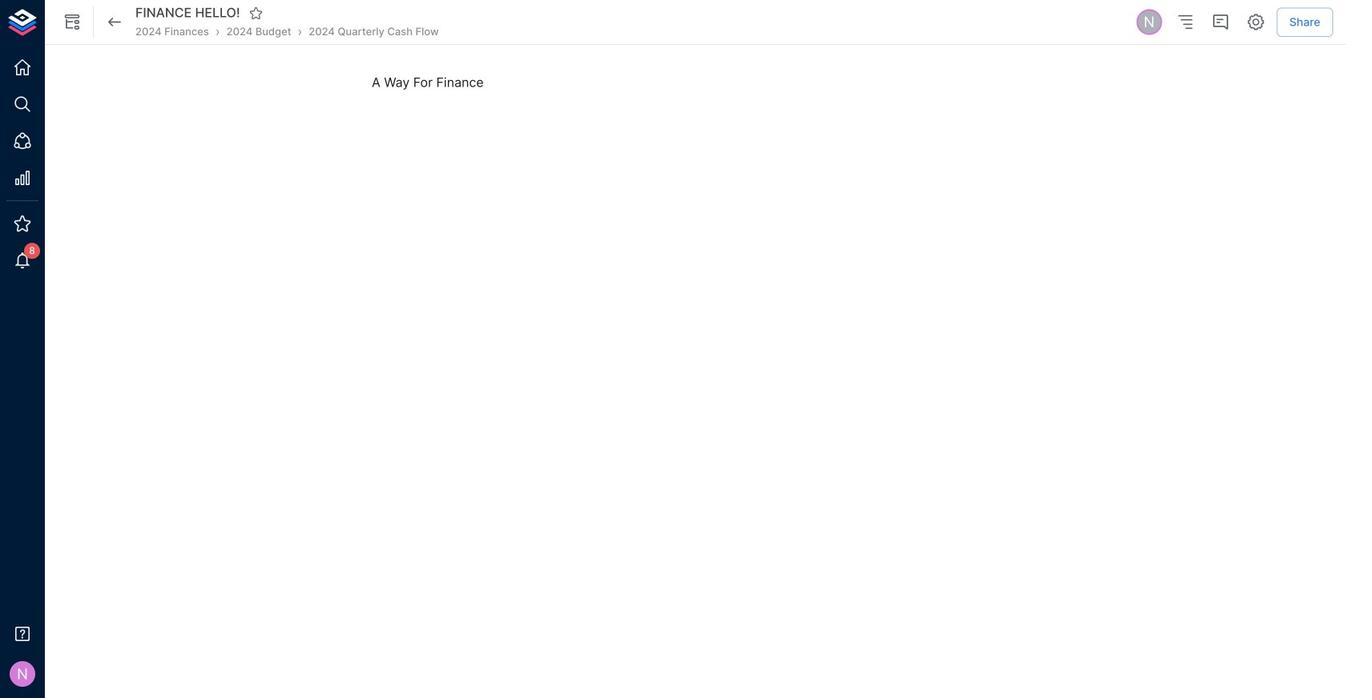 Task type: describe. For each thing, give the bounding box(es) containing it.
favorite image
[[249, 6, 263, 20]]

comments image
[[1212, 12, 1231, 32]]

settings image
[[1247, 12, 1266, 32]]

go back image
[[105, 12, 124, 32]]

table of contents image
[[1176, 12, 1195, 32]]



Task type: vqa. For each thing, say whether or not it's contained in the screenshot.
the Go Back icon
yes



Task type: locate. For each thing, give the bounding box(es) containing it.
show wiki image
[[63, 12, 82, 32]]



